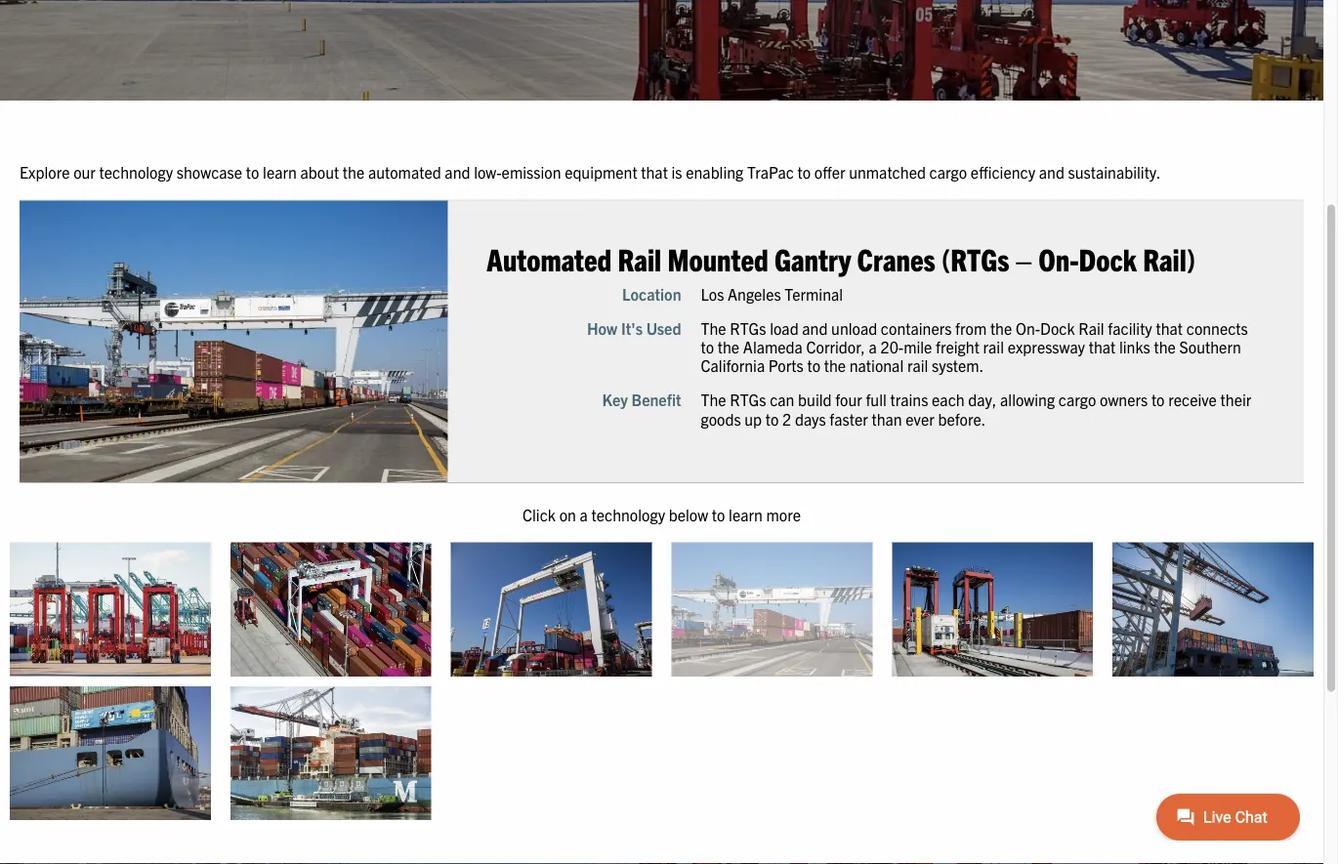 Task type: vqa. For each thing, say whether or not it's contained in the screenshot.
the 'Operations'
no



Task type: describe. For each thing, give the bounding box(es) containing it.
angeles
[[728, 284, 781, 304]]

2 horizontal spatial that
[[1157, 319, 1183, 338]]

connects
[[1187, 319, 1249, 338]]

full
[[866, 391, 887, 410]]

and inside the rtgs load and unload containers from the on-dock rail facility that connects to the alameda corridor, a 20-mile freight rail expressway that links the southern california ports to the national rail system.
[[803, 319, 828, 338]]

rail inside the rtgs load and unload containers from the on-dock rail facility that connects to the alameda corridor, a 20-mile freight rail expressway that links the southern california ports to the national rail system.
[[1079, 319, 1105, 338]]

on
[[560, 505, 576, 525]]

mounted
[[668, 240, 769, 278]]

los
[[701, 284, 724, 304]]

to right 'used'
[[701, 337, 714, 357]]

mile
[[904, 337, 933, 357]]

national
[[850, 356, 904, 376]]

to right "below"
[[712, 505, 726, 525]]

explore
[[20, 162, 70, 182]]

automated rail mounted gantry cranes (rtgs – on-dock rail) main content
[[0, 160, 1339, 831]]

0 horizontal spatial rail
[[908, 356, 929, 376]]

allowing
[[1001, 391, 1056, 410]]

expressway
[[1008, 337, 1086, 357]]

emission
[[502, 162, 561, 182]]

before.
[[939, 409, 986, 429]]

to right owners
[[1152, 391, 1165, 410]]

click on a technology below to learn more
[[523, 505, 801, 525]]

below
[[669, 505, 709, 525]]

cranes
[[858, 240, 936, 278]]

load
[[770, 319, 799, 338]]

cargo inside the rtgs can build four full trains each day, allowing cargo owners to receive their goods up to 2 days faster than ever before.
[[1059, 391, 1097, 410]]

enabling
[[686, 162, 744, 182]]

up
[[745, 409, 762, 429]]

automated
[[487, 240, 612, 278]]

rtgs for up
[[730, 391, 767, 410]]

our
[[73, 162, 96, 182]]

sustainability.
[[1069, 162, 1161, 182]]

explore our technology showcase to learn about the automated and low-emission equipment that is enabling trapac to offer unmatched cargo efficiency and sustainability.
[[20, 162, 1161, 182]]

ports
[[769, 356, 804, 376]]

offer
[[815, 162, 846, 182]]

showcase
[[177, 162, 242, 182]]

trapac los angeles automated radiation scanning image
[[893, 543, 1094, 678]]

day,
[[969, 391, 997, 410]]

their
[[1221, 391, 1252, 410]]

(rtgs
[[942, 240, 1010, 278]]

the right links
[[1155, 337, 1176, 357]]

ever
[[906, 409, 935, 429]]

equipment
[[565, 162, 638, 182]]

0 horizontal spatial a
[[580, 505, 588, 525]]

efficiency
[[971, 162, 1036, 182]]

0 vertical spatial cargo
[[930, 162, 968, 182]]

los angeles terminal
[[701, 284, 843, 304]]

corridor,
[[807, 337, 866, 357]]

1 horizontal spatial rail
[[984, 337, 1005, 357]]

1 horizontal spatial that
[[1089, 337, 1116, 357]]

location
[[622, 284, 682, 304]]

owners
[[1100, 391, 1148, 410]]

0 vertical spatial dock
[[1079, 240, 1137, 278]]

the left alameda
[[718, 337, 740, 357]]

0 vertical spatial on-
[[1039, 240, 1079, 278]]

trapac los angeles automated straddle carrier image
[[10, 543, 211, 678]]

build
[[798, 391, 832, 410]]

trains
[[891, 391, 929, 410]]

automated
[[368, 162, 441, 182]]

1 horizontal spatial technology
[[592, 505, 666, 525]]

key benefit
[[602, 391, 682, 410]]

to right ports
[[808, 356, 821, 376]]

1 vertical spatial learn
[[729, 505, 763, 525]]

than
[[872, 409, 903, 429]]



Task type: locate. For each thing, give the bounding box(es) containing it.
the inside the rtgs load and unload containers from the on-dock rail facility that connects to the alameda corridor, a 20-mile freight rail expressway that links the southern california ports to the national rail system.
[[701, 319, 727, 338]]

automated rail mounted gantry cranes (rtgs – on-dock rail)
[[487, 240, 1196, 278]]

on- right the –
[[1039, 240, 1079, 278]]

0 vertical spatial the
[[701, 319, 727, 338]]

the rtgs load and unload containers from the on-dock rail facility that connects to the alameda corridor, a 20-mile freight rail expressway that links the southern california ports to the national rail system.
[[701, 319, 1249, 376]]

rtgs left can
[[730, 391, 767, 410]]

1 vertical spatial rail
[[1079, 319, 1105, 338]]

a inside the rtgs load and unload containers from the on-dock rail facility that connects to the alameda corridor, a 20-mile freight rail expressway that links the southern california ports to the national rail system.
[[869, 337, 877, 357]]

low-
[[474, 162, 502, 182]]

rail
[[984, 337, 1005, 357], [908, 356, 929, 376]]

to left 2
[[766, 409, 779, 429]]

on-
[[1039, 240, 1079, 278], [1016, 319, 1041, 338]]

1 vertical spatial on-
[[1016, 319, 1041, 338]]

and right load
[[803, 319, 828, 338]]

it's
[[621, 319, 643, 338]]

click
[[523, 505, 556, 525]]

the down los at the right of page
[[701, 319, 727, 338]]

cargo
[[930, 162, 968, 182], [1059, 391, 1097, 410]]

dock
[[1079, 240, 1137, 278], [1041, 319, 1076, 338]]

about
[[300, 162, 339, 182]]

links
[[1120, 337, 1151, 357]]

the
[[343, 162, 365, 182], [991, 319, 1013, 338], [718, 337, 740, 357], [1155, 337, 1176, 357], [825, 356, 846, 376]]

1 the from the top
[[701, 319, 727, 338]]

and left low-
[[445, 162, 471, 182]]

the right about
[[343, 162, 365, 182]]

terminal
[[785, 284, 843, 304]]

1 vertical spatial rtgs
[[730, 391, 767, 410]]

1 vertical spatial a
[[580, 505, 588, 525]]

containers
[[881, 319, 952, 338]]

rtgs inside the rtgs load and unload containers from the on-dock rail facility that connects to the alameda corridor, a 20-mile freight rail expressway that links the southern california ports to the national rail system.
[[730, 319, 767, 338]]

trapac los angeles automated stacking crane image
[[230, 543, 432, 678]]

to
[[246, 162, 259, 182], [798, 162, 811, 182], [701, 337, 714, 357], [808, 356, 821, 376], [1152, 391, 1165, 410], [766, 409, 779, 429], [712, 505, 726, 525]]

southern
[[1180, 337, 1242, 357]]

faster
[[830, 409, 869, 429]]

used
[[647, 319, 682, 338]]

gantry
[[775, 240, 851, 278]]

1 vertical spatial cargo
[[1059, 391, 1097, 410]]

each
[[932, 391, 965, 410]]

cargo left efficiency
[[930, 162, 968, 182]]

and
[[445, 162, 471, 182], [1040, 162, 1065, 182], [803, 319, 828, 338]]

technology
[[99, 162, 173, 182], [592, 505, 666, 525]]

learn
[[263, 162, 297, 182], [729, 505, 763, 525]]

rail left facility
[[1079, 319, 1105, 338]]

0 vertical spatial a
[[869, 337, 877, 357]]

key
[[602, 391, 628, 410]]

2 the from the top
[[701, 391, 727, 410]]

2 horizontal spatial and
[[1040, 162, 1065, 182]]

to right showcase
[[246, 162, 259, 182]]

1 horizontal spatial rail
[[1079, 319, 1105, 338]]

rtgs down angeles
[[730, 319, 767, 338]]

rtgs for alameda
[[730, 319, 767, 338]]

1 horizontal spatial dock
[[1079, 240, 1137, 278]]

rail right freight
[[984, 337, 1005, 357]]

0 vertical spatial rtgs
[[730, 319, 767, 338]]

the
[[701, 319, 727, 338], [701, 391, 727, 410]]

dock left facility
[[1041, 319, 1076, 338]]

learn left about
[[263, 162, 297, 182]]

how
[[587, 319, 618, 338]]

0 horizontal spatial learn
[[263, 162, 297, 182]]

0 horizontal spatial that
[[641, 162, 668, 182]]

0 vertical spatial learn
[[263, 162, 297, 182]]

technology left "below"
[[592, 505, 666, 525]]

dock left rail)
[[1079, 240, 1137, 278]]

alameda
[[744, 337, 803, 357]]

1 vertical spatial dock
[[1041, 319, 1076, 338]]

how it's used
[[587, 319, 682, 338]]

cargo left owners
[[1059, 391, 1097, 410]]

1 vertical spatial technology
[[592, 505, 666, 525]]

rail)
[[1144, 240, 1196, 278]]

benefit
[[632, 391, 682, 410]]

four
[[836, 391, 863, 410]]

rtgs inside the rtgs can build four full trains each day, allowing cargo owners to receive their goods up to 2 days faster than ever before.
[[730, 391, 767, 410]]

system.
[[932, 356, 984, 376]]

a right on
[[580, 505, 588, 525]]

the down california
[[701, 391, 727, 410]]

more
[[767, 505, 801, 525]]

california
[[701, 356, 765, 376]]

0 vertical spatial technology
[[99, 162, 173, 182]]

that
[[641, 162, 668, 182], [1157, 319, 1183, 338], [1089, 337, 1116, 357]]

the for the
[[701, 319, 727, 338]]

0 horizontal spatial rail
[[618, 240, 662, 278]]

facility
[[1109, 319, 1153, 338]]

unload
[[832, 319, 878, 338]]

0 horizontal spatial dock
[[1041, 319, 1076, 338]]

2
[[783, 409, 792, 429]]

a left 20-
[[869, 337, 877, 357]]

days
[[795, 409, 826, 429]]

receive
[[1169, 391, 1218, 410]]

learn left more
[[729, 505, 763, 525]]

1 vertical spatial the
[[701, 391, 727, 410]]

that right facility
[[1157, 319, 1183, 338]]

that left links
[[1089, 337, 1116, 357]]

trapac
[[748, 162, 794, 182]]

0 horizontal spatial technology
[[99, 162, 173, 182]]

the inside the rtgs can build four full trains each day, allowing cargo owners to receive their goods up to 2 days faster than ever before.
[[701, 391, 727, 410]]

the rtgs can build four full trains each day, allowing cargo owners to receive their goods up to 2 days faster than ever before.
[[701, 391, 1252, 429]]

the right from on the top right of the page
[[991, 319, 1013, 338]]

rail up location
[[618, 240, 662, 278]]

a
[[869, 337, 877, 357], [580, 505, 588, 525]]

1 horizontal spatial and
[[803, 319, 828, 338]]

goods
[[701, 409, 741, 429]]

1 horizontal spatial learn
[[729, 505, 763, 525]]

is
[[672, 162, 683, 182]]

to left the 'offer'
[[798, 162, 811, 182]]

the up the four
[[825, 356, 846, 376]]

20-
[[881, 337, 904, 357]]

dock inside the rtgs load and unload containers from the on-dock rail facility that connects to the alameda corridor, a 20-mile freight rail expressway that links the southern california ports to the national rail system.
[[1041, 319, 1076, 338]]

0 horizontal spatial and
[[445, 162, 471, 182]]

2 rtgs from the top
[[730, 391, 767, 410]]

1 horizontal spatial cargo
[[1059, 391, 1097, 410]]

and right efficiency
[[1040, 162, 1065, 182]]

1 horizontal spatial a
[[869, 337, 877, 357]]

freight
[[936, 337, 980, 357]]

rtgs
[[730, 319, 767, 338], [730, 391, 767, 410]]

unmatched
[[849, 162, 926, 182]]

on- inside the rtgs load and unload containers from the on-dock rail facility that connects to the alameda corridor, a 20-mile freight rail expressway that links the southern california ports to the national rail system.
[[1016, 319, 1041, 338]]

0 horizontal spatial cargo
[[930, 162, 968, 182]]

–
[[1016, 240, 1033, 278]]

1 rtgs from the top
[[730, 319, 767, 338]]

from
[[956, 319, 987, 338]]

the for goods
[[701, 391, 727, 410]]

0 vertical spatial rail
[[618, 240, 662, 278]]

can
[[770, 391, 795, 410]]

rail
[[618, 240, 662, 278], [1079, 319, 1105, 338]]

on- right from on the top right of the page
[[1016, 319, 1041, 338]]

technology right the our
[[99, 162, 173, 182]]

that left is
[[641, 162, 668, 182]]

rail right 20-
[[908, 356, 929, 376]]



